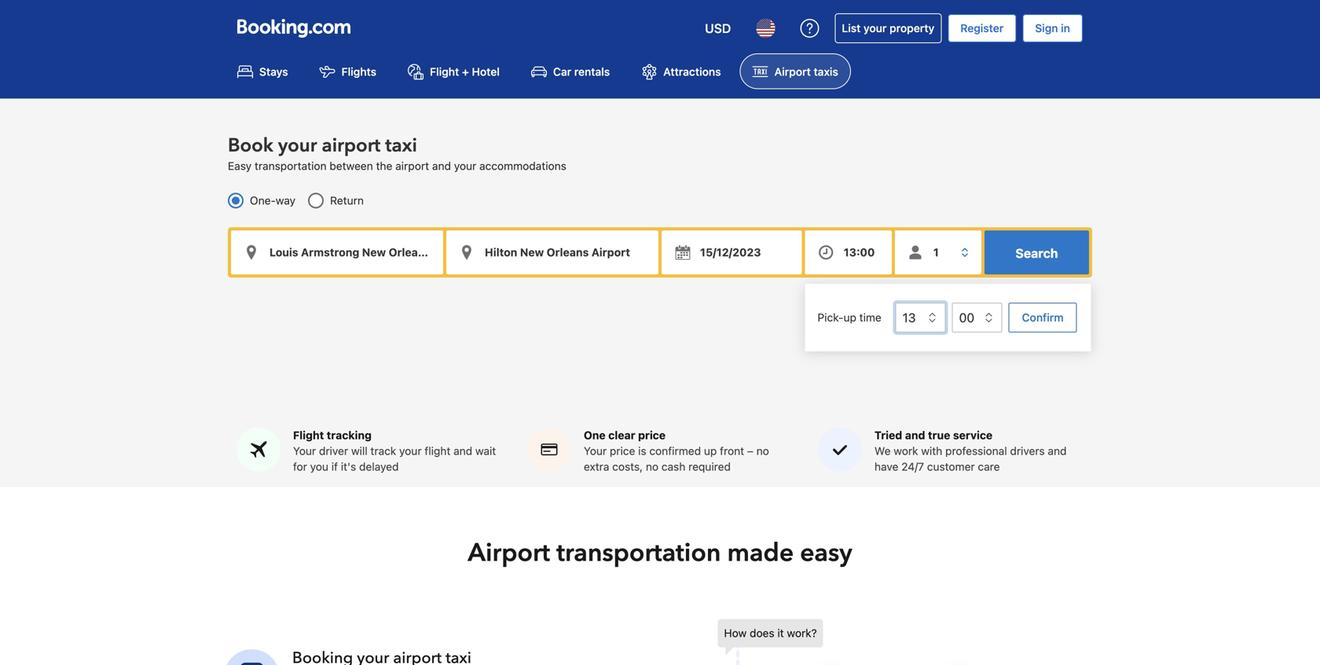 Task type: vqa. For each thing, say whether or not it's contained in the screenshot.


Task type: locate. For each thing, give the bounding box(es) containing it.
your inside list your property link
[[864, 22, 887, 35]]

attractions link
[[629, 53, 734, 89]]

search button
[[985, 231, 1090, 275]]

1 vertical spatial flight
[[293, 429, 324, 442]]

work
[[894, 445, 919, 458]]

and left wait
[[454, 445, 473, 458]]

your right list
[[864, 22, 887, 35]]

0 horizontal spatial airport
[[468, 537, 550, 571]]

list your property
[[842, 22, 935, 35]]

your
[[864, 22, 887, 35], [278, 133, 317, 159], [454, 159, 477, 172], [399, 445, 422, 458]]

one
[[584, 429, 606, 442]]

stays
[[259, 65, 288, 78]]

1 vertical spatial price
[[610, 445, 636, 458]]

your up for
[[293, 445, 316, 458]]

+
[[462, 65, 469, 78]]

up
[[844, 311, 857, 324], [704, 445, 717, 458]]

book
[[228, 133, 273, 159]]

24/7
[[902, 461, 925, 474]]

flight up driver
[[293, 429, 324, 442]]

1 vertical spatial transportation
[[557, 537, 721, 571]]

car rentals
[[553, 65, 610, 78]]

no down is at the bottom of the page
[[646, 461, 659, 474]]

flight inside flight tracking your driver will track your flight and wait for you if it's delayed
[[293, 429, 324, 442]]

time
[[860, 311, 882, 324]]

2 your from the left
[[584, 445, 607, 458]]

true
[[928, 429, 951, 442]]

car
[[553, 65, 572, 78]]

1 vertical spatial airport
[[468, 537, 550, 571]]

1 vertical spatial airport
[[396, 159, 429, 172]]

way
[[276, 194, 296, 207]]

transportation inside book your airport taxi easy transportation between the airport and your accommodations
[[255, 159, 327, 172]]

1 vertical spatial no
[[646, 461, 659, 474]]

care
[[978, 461, 1000, 474]]

airport
[[775, 65, 811, 78], [468, 537, 550, 571]]

airport up between
[[322, 133, 381, 159]]

1 horizontal spatial airport
[[396, 159, 429, 172]]

extra
[[584, 461, 610, 474]]

0 horizontal spatial flight
[[293, 429, 324, 442]]

is
[[639, 445, 647, 458]]

0 vertical spatial up
[[844, 311, 857, 324]]

1 horizontal spatial flight
[[430, 65, 459, 78]]

your inside flight tracking your driver will track your flight and wait for you if it's delayed
[[399, 445, 422, 458]]

stays link
[[225, 53, 301, 89]]

no
[[757, 445, 770, 458], [646, 461, 659, 474]]

you
[[310, 461, 329, 474]]

price
[[638, 429, 666, 442], [610, 445, 636, 458]]

made
[[728, 537, 794, 571]]

0 vertical spatial transportation
[[255, 159, 327, 172]]

track
[[371, 445, 396, 458]]

register link
[[948, 14, 1017, 42]]

wait
[[476, 445, 496, 458]]

flight
[[430, 65, 459, 78], [293, 429, 324, 442]]

between
[[330, 159, 373, 172]]

it's
[[341, 461, 356, 474]]

how
[[724, 627, 747, 640]]

airport transportation made easy
[[468, 537, 853, 571]]

price up is at the bottom of the page
[[638, 429, 666, 442]]

up up required
[[704, 445, 717, 458]]

flight left +
[[430, 65, 459, 78]]

and right the
[[432, 159, 451, 172]]

airport
[[322, 133, 381, 159], [396, 159, 429, 172]]

and right drivers
[[1048, 445, 1067, 458]]

1 horizontal spatial up
[[844, 311, 857, 324]]

0 horizontal spatial your
[[293, 445, 316, 458]]

and
[[432, 159, 451, 172], [906, 429, 926, 442], [454, 445, 473, 458], [1048, 445, 1067, 458]]

and inside flight tracking your driver will track your flight and wait for you if it's delayed
[[454, 445, 473, 458]]

airport taxis
[[775, 65, 839, 78]]

if
[[332, 461, 338, 474]]

work?
[[787, 627, 817, 640]]

your down one
[[584, 445, 607, 458]]

delayed
[[359, 461, 399, 474]]

flights
[[342, 65, 377, 78]]

required
[[689, 461, 731, 474]]

in
[[1062, 22, 1071, 35]]

0 horizontal spatial booking airport taxi image
[[224, 650, 280, 666]]

professional
[[946, 445, 1008, 458]]

airport down taxi
[[396, 159, 429, 172]]

your right track in the left of the page
[[399, 445, 422, 458]]

0 vertical spatial airport
[[775, 65, 811, 78]]

confirm
[[1023, 311, 1064, 324]]

booking airport taxi image
[[718, 620, 1048, 666], [224, 650, 280, 666]]

your right book
[[278, 133, 317, 159]]

1 vertical spatial up
[[704, 445, 717, 458]]

your
[[293, 445, 316, 458], [584, 445, 607, 458]]

flight + hotel link
[[395, 53, 512, 89]]

0 horizontal spatial up
[[704, 445, 717, 458]]

1 your from the left
[[293, 445, 316, 458]]

flights link
[[307, 53, 389, 89]]

0 horizontal spatial transportation
[[255, 159, 327, 172]]

up left time
[[844, 311, 857, 324]]

price down clear
[[610, 445, 636, 458]]

taxi
[[385, 133, 417, 159]]

accommodations
[[480, 159, 567, 172]]

taxis
[[814, 65, 839, 78]]

0 horizontal spatial airport
[[322, 133, 381, 159]]

transportation
[[255, 159, 327, 172], [557, 537, 721, 571]]

usd button
[[696, 9, 741, 47]]

0 vertical spatial flight
[[430, 65, 459, 78]]

0 horizontal spatial price
[[610, 445, 636, 458]]

flight for flight tracking your driver will track your flight and wait for you if it's delayed
[[293, 429, 324, 442]]

attractions
[[664, 65, 721, 78]]

1 horizontal spatial your
[[584, 445, 607, 458]]

0 vertical spatial airport
[[322, 133, 381, 159]]

how does it work?
[[724, 627, 817, 640]]

tried
[[875, 429, 903, 442]]

1 horizontal spatial airport
[[775, 65, 811, 78]]

no right –
[[757, 445, 770, 458]]

will
[[351, 445, 368, 458]]

the
[[376, 159, 393, 172]]

service
[[954, 429, 993, 442]]

0 vertical spatial no
[[757, 445, 770, 458]]

0 vertical spatial price
[[638, 429, 666, 442]]



Task type: describe. For each thing, give the bounding box(es) containing it.
flight tracking your driver will track your flight and wait for you if it's delayed
[[293, 429, 496, 474]]

tracking
[[327, 429, 372, 442]]

drivers
[[1011, 445, 1045, 458]]

Enter destination text field
[[447, 231, 659, 275]]

confirm button
[[1009, 303, 1078, 333]]

airport for airport taxis
[[775, 65, 811, 78]]

customer
[[928, 461, 975, 474]]

clear
[[609, 429, 636, 442]]

and inside book your airport taxi easy transportation between the airport and your accommodations
[[432, 159, 451, 172]]

easy
[[800, 537, 853, 571]]

pick-up time
[[818, 311, 882, 324]]

usd
[[705, 21, 731, 36]]

13:00
[[844, 246, 875, 259]]

does
[[750, 627, 775, 640]]

list your property link
[[835, 13, 942, 43]]

sign in
[[1036, 22, 1071, 35]]

13:00 button
[[806, 231, 892, 275]]

confirmed
[[650, 445, 701, 458]]

Enter pick-up location text field
[[231, 231, 443, 275]]

booking.com online hotel reservations image
[[237, 19, 351, 38]]

for
[[293, 461, 307, 474]]

we
[[875, 445, 891, 458]]

0 horizontal spatial no
[[646, 461, 659, 474]]

cash
[[662, 461, 686, 474]]

car rentals link
[[519, 53, 623, 89]]

property
[[890, 22, 935, 35]]

your left accommodations
[[454, 159, 477, 172]]

–
[[748, 445, 754, 458]]

sign
[[1036, 22, 1059, 35]]

one-way
[[250, 194, 296, 207]]

driver
[[319, 445, 348, 458]]

it
[[778, 627, 784, 640]]

return
[[330, 194, 364, 207]]

hotel
[[472, 65, 500, 78]]

up inside "one clear price your price is confirmed up front – no extra costs, no cash required"
[[704, 445, 717, 458]]

flight + hotel
[[430, 65, 500, 78]]

1 horizontal spatial booking airport taxi image
[[718, 620, 1048, 666]]

15/12/2023
[[700, 246, 761, 259]]

your inside "one clear price your price is confirmed up front – no extra costs, no cash required"
[[584, 445, 607, 458]]

1 horizontal spatial transportation
[[557, 537, 721, 571]]

airport for airport transportation made easy
[[468, 537, 550, 571]]

your inside flight tracking your driver will track your flight and wait for you if it's delayed
[[293, 445, 316, 458]]

list
[[842, 22, 861, 35]]

front
[[720, 445, 745, 458]]

costs,
[[613, 461, 643, 474]]

1 horizontal spatial no
[[757, 445, 770, 458]]

rentals
[[575, 65, 610, 78]]

register
[[961, 22, 1004, 35]]

flight for flight + hotel
[[430, 65, 459, 78]]

easy
[[228, 159, 252, 172]]

have
[[875, 461, 899, 474]]

1 horizontal spatial price
[[638, 429, 666, 442]]

sign in link
[[1023, 14, 1083, 42]]

one clear price your price is confirmed up front – no extra costs, no cash required
[[584, 429, 770, 474]]

airport taxis link
[[740, 53, 851, 89]]

book your airport taxi easy transportation between the airport and your accommodations
[[228, 133, 567, 172]]

search
[[1016, 246, 1059, 261]]

and up the work
[[906, 429, 926, 442]]

one-
[[250, 194, 276, 207]]

pick-
[[818, 311, 844, 324]]

tried and true service we work with professional drivers and have 24/7 customer care
[[875, 429, 1067, 474]]

with
[[922, 445, 943, 458]]

15/12/2023 button
[[662, 231, 802, 275]]

flight
[[425, 445, 451, 458]]



